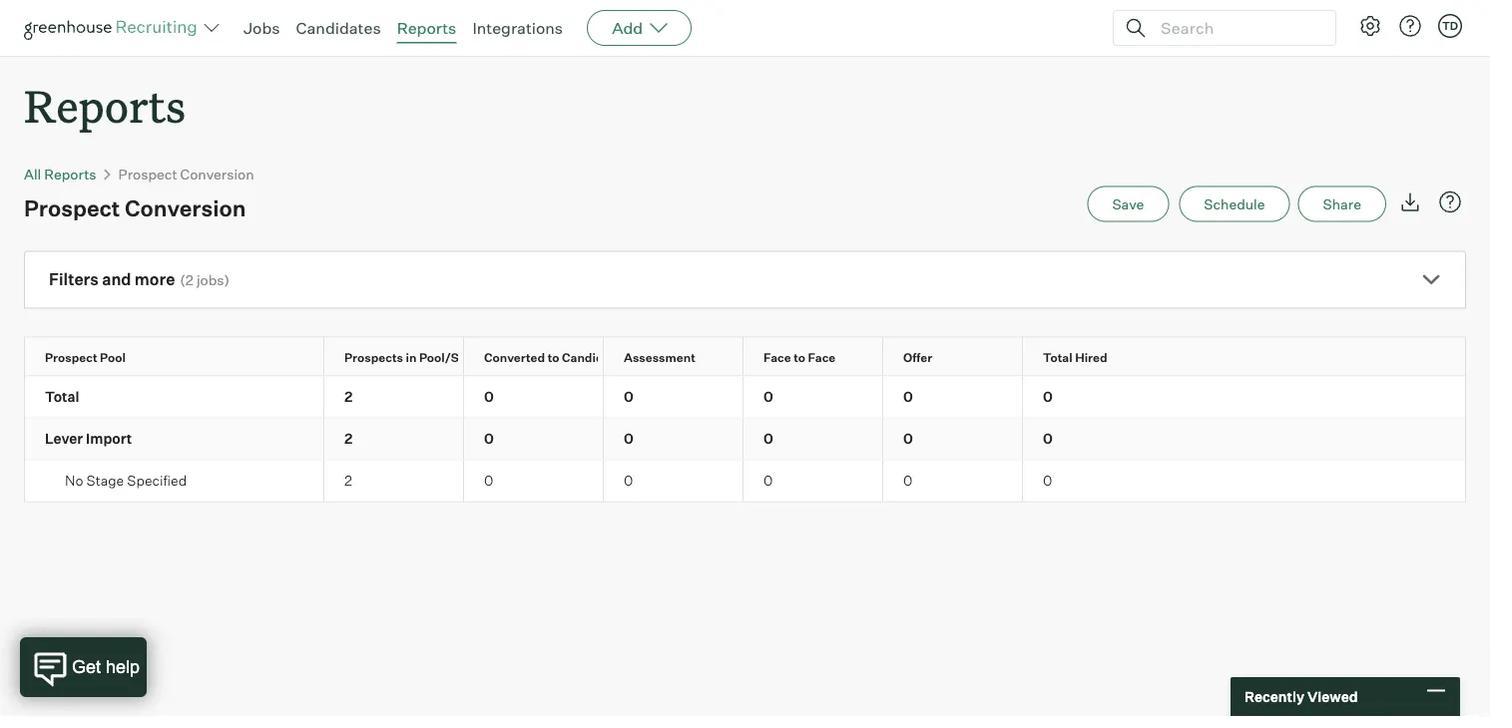 Task type: vqa. For each thing, say whether or not it's contained in the screenshot.
Prospect Conversion link
yes



Task type: describe. For each thing, give the bounding box(es) containing it.
1 face from the left
[[764, 350, 792, 365]]

faq image
[[1439, 190, 1463, 214]]

row containing prospect pool
[[25, 338, 1466, 376]]

to for face
[[794, 350, 806, 365]]

save button
[[1088, 186, 1170, 222]]

face to face
[[764, 350, 836, 365]]

pool/stages
[[419, 350, 491, 365]]

td
[[1443, 19, 1459, 32]]

jobs link
[[244, 18, 280, 38]]

)
[[224, 272, 230, 289]]

candidates link
[[296, 18, 381, 38]]

row containing no stage specified
[[25, 461, 1466, 502]]

2 for lever import
[[344, 431, 353, 448]]

2 inside the filters and more ( 2 jobs )
[[186, 272, 194, 289]]

Search text field
[[1156, 13, 1318, 42]]

schedule
[[1205, 195, 1266, 213]]

face to face column header
[[744, 338, 901, 376]]

integrations
[[473, 18, 563, 38]]

import
[[86, 431, 132, 448]]

in
[[406, 350, 417, 365]]

row group containing total
[[25, 377, 1466, 419]]

(
[[180, 272, 186, 289]]

save
[[1113, 195, 1145, 213]]

prospect pool column header
[[25, 338, 342, 376]]

prospects in pool/stages column header
[[325, 338, 491, 376]]

1 vertical spatial prospect
[[24, 194, 120, 222]]

row containing total
[[25, 377, 1466, 418]]

all reports
[[24, 165, 96, 183]]

0 vertical spatial conversion
[[180, 165, 254, 183]]

prospects
[[344, 350, 403, 365]]

viewed
[[1308, 689, 1359, 706]]

0 vertical spatial prospect
[[118, 165, 177, 183]]

stage
[[86, 472, 124, 490]]

assessment column header
[[604, 338, 761, 376]]

2 face from the left
[[808, 350, 836, 365]]

0 vertical spatial reports
[[397, 18, 457, 38]]

lever
[[45, 431, 83, 448]]

converted to candidate column header
[[464, 338, 622, 376]]

converted to candidate
[[484, 350, 622, 365]]

row group containing no stage specified
[[25, 461, 1466, 502]]

all reports link
[[24, 165, 96, 183]]

more
[[135, 270, 175, 290]]

share button
[[1299, 186, 1387, 222]]

to for converted
[[548, 350, 560, 365]]

offer column header
[[884, 338, 1040, 376]]

assessment
[[624, 350, 696, 365]]

prospect inside column header
[[45, 350, 97, 365]]

hired
[[1076, 350, 1108, 365]]

1 vertical spatial reports
[[24, 76, 186, 135]]

schedule button
[[1180, 186, 1291, 222]]

offer
[[904, 350, 933, 365]]



Task type: locate. For each thing, give the bounding box(es) containing it.
row group
[[25, 377, 1466, 419], [25, 419, 1466, 461], [25, 461, 1466, 502]]

total left hired
[[1043, 350, 1073, 365]]

total inside row group
[[45, 389, 79, 406]]

no stage specified
[[65, 472, 187, 490]]

jobs
[[197, 272, 224, 289]]

integrations link
[[473, 18, 563, 38]]

td button
[[1439, 14, 1463, 38]]

2 row group from the top
[[25, 419, 1466, 461]]

row containing lever import
[[25, 419, 1466, 460]]

converted
[[484, 350, 545, 365]]

greenhouse recruiting image
[[24, 16, 204, 40]]

filters and more ( 2 jobs )
[[49, 270, 230, 290]]

save and schedule this report to revisit it! element
[[1088, 186, 1180, 222]]

1 row from the top
[[25, 338, 1466, 376]]

add
[[612, 18, 643, 38]]

3 row from the top
[[25, 419, 1466, 460]]

candidate
[[562, 350, 622, 365]]

4 row from the top
[[25, 461, 1466, 502]]

candidates
[[296, 18, 381, 38]]

total for total
[[45, 389, 79, 406]]

0 vertical spatial prospect conversion
[[118, 165, 254, 183]]

row
[[25, 338, 1466, 376], [25, 377, 1466, 418], [25, 419, 1466, 460], [25, 461, 1466, 502]]

prospect down all reports link
[[24, 194, 120, 222]]

grid containing total
[[25, 338, 1466, 502]]

1 vertical spatial total
[[45, 389, 79, 406]]

3 row group from the top
[[25, 461, 1466, 502]]

prospect right all reports
[[118, 165, 177, 183]]

0 horizontal spatial to
[[548, 350, 560, 365]]

recently viewed
[[1245, 689, 1359, 706]]

no
[[65, 472, 83, 490]]

total
[[1043, 350, 1073, 365], [45, 389, 79, 406]]

prospect left pool
[[45, 350, 97, 365]]

prospect conversion link
[[118, 165, 254, 183]]

1 row group from the top
[[25, 377, 1466, 419]]

recently
[[1245, 689, 1305, 706]]

total up lever
[[45, 389, 79, 406]]

reports right all
[[44, 165, 96, 183]]

conversion
[[180, 165, 254, 183], [125, 194, 246, 222]]

jobs
[[244, 18, 280, 38]]

configure image
[[1359, 14, 1383, 38]]

1 horizontal spatial total
[[1043, 350, 1073, 365]]

specified
[[127, 472, 187, 490]]

0
[[484, 389, 494, 406], [624, 389, 634, 406], [764, 389, 774, 406], [904, 389, 913, 406], [1043, 389, 1053, 406], [484, 431, 494, 448], [624, 431, 634, 448], [764, 431, 774, 448], [904, 431, 913, 448], [1043, 431, 1053, 448], [484, 472, 494, 490], [624, 472, 633, 490], [764, 472, 773, 490], [904, 472, 913, 490], [1043, 472, 1053, 490]]

all
[[24, 165, 41, 183]]

reports right candidates link
[[397, 18, 457, 38]]

1 vertical spatial conversion
[[125, 194, 246, 222]]

face left offer
[[808, 350, 836, 365]]

reports down greenhouse recruiting image
[[24, 76, 186, 135]]

2 for total
[[344, 389, 353, 406]]

td button
[[1435, 10, 1467, 42]]

prospect
[[118, 165, 177, 183], [24, 194, 120, 222], [45, 350, 97, 365]]

total hired
[[1043, 350, 1108, 365]]

add button
[[587, 10, 692, 46]]

1 to from the left
[[548, 350, 560, 365]]

total for total hired
[[1043, 350, 1073, 365]]

1 horizontal spatial to
[[794, 350, 806, 365]]

lever import
[[45, 431, 132, 448]]

download image
[[1399, 190, 1423, 214]]

2 row from the top
[[25, 377, 1466, 418]]

prospect pool
[[45, 350, 126, 365]]

0 horizontal spatial face
[[764, 350, 792, 365]]

2 to from the left
[[794, 350, 806, 365]]

1 horizontal spatial face
[[808, 350, 836, 365]]

prospects in pool/stages
[[344, 350, 491, 365]]

to
[[548, 350, 560, 365], [794, 350, 806, 365]]

reports link
[[397, 18, 457, 38]]

2
[[186, 272, 194, 289], [344, 389, 353, 406], [344, 431, 353, 448], [344, 472, 352, 490]]

face
[[764, 350, 792, 365], [808, 350, 836, 365]]

reports
[[397, 18, 457, 38], [24, 76, 186, 135], [44, 165, 96, 183]]

face right 'assessment' column header
[[764, 350, 792, 365]]

0 horizontal spatial total
[[45, 389, 79, 406]]

pool
[[100, 350, 126, 365]]

row group containing lever import
[[25, 419, 1466, 461]]

share
[[1324, 195, 1362, 213]]

filters
[[49, 270, 99, 290]]

2 vertical spatial reports
[[44, 165, 96, 183]]

0 vertical spatial total
[[1043, 350, 1073, 365]]

and
[[102, 270, 131, 290]]

2 for no stage specified
[[344, 472, 352, 490]]

prospect conversion
[[118, 165, 254, 183], [24, 194, 246, 222]]

2 vertical spatial prospect
[[45, 350, 97, 365]]

grid
[[25, 338, 1466, 502]]

1 vertical spatial prospect conversion
[[24, 194, 246, 222]]



